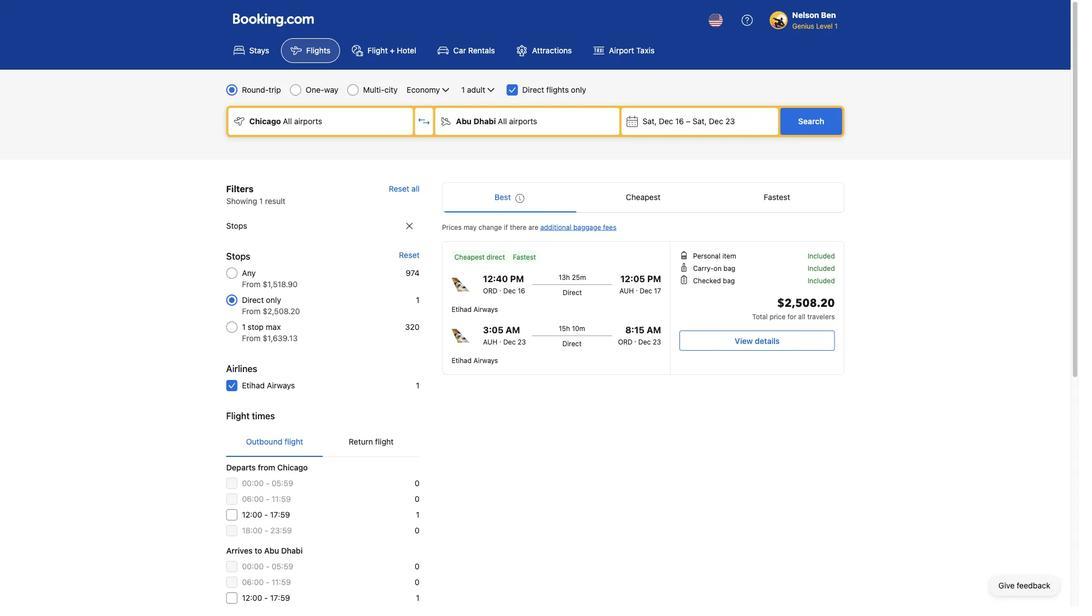 Task type: describe. For each thing, give the bounding box(es) containing it.
11:59 for abu
[[272, 578, 291, 587]]

outbound
[[246, 437, 283, 446]]

13h
[[559, 273, 570, 281]]

10m
[[572, 324, 586, 332]]

cheapest button
[[577, 183, 710, 212]]

chicago all airports
[[249, 117, 322, 126]]

00:00 for arrives
[[242, 562, 264, 571]]

0 vertical spatial dhabi
[[474, 117, 496, 126]]

from inside the 1 stop max from $1,639.13
[[242, 334, 261, 343]]

cheapest for cheapest direct
[[455, 253, 485, 261]]

12:00 for departs
[[242, 510, 262, 520]]

economy
[[407, 85, 440, 94]]

23 inside dropdown button
[[726, 117, 735, 126]]

1 0 from the top
[[415, 479, 420, 488]]

12:05
[[621, 274, 645, 284]]

there
[[510, 223, 527, 231]]

search
[[799, 117, 825, 126]]

best button
[[443, 183, 577, 212]]

adult
[[467, 85, 486, 94]]

2 included from the top
[[808, 264, 835, 272]]

best image
[[516, 194, 525, 203]]

way
[[324, 85, 339, 94]]

12:05 pm auh . dec 17
[[620, 274, 661, 295]]

best
[[495, 193, 511, 202]]

car rentals
[[454, 46, 495, 55]]

to
[[255, 546, 262, 556]]

are
[[529, 223, 539, 231]]

. for 12:40
[[500, 285, 502, 292]]

may
[[464, 223, 477, 231]]

17:59 for chicago
[[270, 510, 290, 520]]

pm for 12:05 pm
[[648, 274, 661, 284]]

1 all from the left
[[283, 117, 292, 126]]

1 airports from the left
[[294, 117, 322, 126]]

1 inside dropdown button
[[462, 85, 465, 94]]

stays
[[249, 46, 269, 55]]

fastest button
[[710, 183, 844, 212]]

round-trip
[[242, 85, 281, 94]]

0 vertical spatial airways
[[474, 305, 498, 313]]

0 vertical spatial chicago
[[249, 117, 281, 126]]

travelers
[[808, 313, 835, 321]]

give feedback button
[[990, 576, 1060, 596]]

max
[[266, 322, 281, 332]]

flight for outbound flight
[[285, 437, 303, 446]]

flight for flight + hotel
[[368, 46, 388, 55]]

1 stops from the top
[[226, 221, 247, 231]]

rentals
[[468, 46, 495, 55]]

direct left the flights
[[523, 85, 545, 94]]

. for 12:05
[[636, 285, 638, 292]]

multi-
[[363, 85, 385, 94]]

on
[[714, 264, 722, 272]]

0 horizontal spatial fastest
[[513, 253, 536, 261]]

06:00 - 11:59 for to
[[242, 578, 291, 587]]

best image
[[516, 194, 525, 203]]

8:15
[[626, 325, 645, 335]]

one-way
[[306, 85, 339, 94]]

reset for reset all
[[389, 184, 410, 193]]

personal item
[[693, 252, 737, 260]]

showing
[[226, 197, 257, 206]]

$2,508.20 total price for all travelers
[[753, 296, 835, 321]]

–
[[686, 117, 691, 126]]

320
[[405, 322, 420, 332]]

showing 1 result
[[226, 197, 286, 206]]

06:00 for departs
[[242, 495, 264, 504]]

change
[[479, 223, 502, 231]]

1 sat, from the left
[[643, 117, 657, 126]]

nelson
[[793, 10, 820, 20]]

direct down 13h 25m
[[563, 288, 582, 296]]

3 0 from the top
[[415, 526, 420, 535]]

flight for return flight
[[375, 437, 394, 446]]

dec for 3:05 am
[[503, 338, 516, 346]]

tab list for 00:00 - 05:59
[[226, 427, 420, 458]]

2 vertical spatial etihad airways
[[242, 381, 295, 390]]

0 vertical spatial etihad
[[452, 305, 472, 313]]

hotel
[[397, 46, 416, 55]]

dec right –
[[709, 117, 724, 126]]

0 horizontal spatial abu
[[264, 546, 279, 556]]

cheapest for cheapest
[[626, 193, 661, 202]]

direct inside direct only from $2,508.20
[[242, 295, 264, 305]]

stays link
[[224, 38, 279, 63]]

dec left –
[[659, 117, 674, 126]]

price
[[770, 313, 786, 321]]

direct down 15h 10m
[[563, 340, 582, 348]]

result
[[265, 197, 286, 206]]

1 vertical spatial etihad airways
[[452, 357, 498, 364]]

$1,518.90
[[263, 280, 298, 289]]

additional baggage fees link
[[541, 223, 617, 231]]

item
[[723, 252, 737, 260]]

12:00 - 17:59 for from
[[242, 510, 290, 520]]

times
[[252, 411, 275, 421]]

13h 25m
[[559, 273, 586, 281]]

outbound flight button
[[226, 427, 323, 457]]

15h
[[559, 324, 570, 332]]

ben
[[822, 10, 836, 20]]

all inside reset all button
[[412, 184, 420, 193]]

from inside direct only from $2,508.20
[[242, 307, 261, 316]]

reset all button
[[389, 182, 420, 196]]

checked bag
[[693, 277, 735, 285]]

one-
[[306, 85, 324, 94]]

2 vertical spatial etihad
[[242, 381, 265, 390]]

view details
[[735, 336, 780, 346]]

airport taxis link
[[584, 38, 664, 63]]

18:00
[[242, 526, 263, 535]]

taxis
[[637, 46, 655, 55]]

dec for 8:15 am
[[639, 338, 651, 346]]

1 adult
[[462, 85, 486, 94]]

filters
[[226, 184, 254, 194]]

only inside direct only from $2,508.20
[[266, 295, 281, 305]]

airport taxis
[[609, 46, 655, 55]]

5 0 from the top
[[415, 578, 420, 587]]

give
[[999, 581, 1015, 590]]

round-
[[242, 85, 269, 94]]

0 vertical spatial etihad airways
[[452, 305, 498, 313]]

auh for 3:05 am
[[483, 338, 498, 346]]

3 included from the top
[[808, 277, 835, 285]]

for
[[788, 313, 797, 321]]

attractions link
[[507, 38, 582, 63]]

view
[[735, 336, 753, 346]]

1 vertical spatial bag
[[723, 277, 735, 285]]



Task type: locate. For each thing, give the bounding box(es) containing it.
974
[[406, 269, 420, 278]]

flights
[[306, 46, 331, 55]]

airways up times
[[267, 381, 295, 390]]

05:59 down "arrives to abu dhabi"
[[272, 562, 293, 571]]

1 12:00 - 17:59 from the top
[[242, 510, 290, 520]]

1 vertical spatial 17:59
[[270, 594, 290, 603]]

0 vertical spatial 06:00 - 11:59
[[242, 495, 291, 504]]

dec down 3:05
[[503, 338, 516, 346]]

ord for 8:15 am
[[618, 338, 633, 346]]

flight right outbound
[[285, 437, 303, 446]]

0 horizontal spatial dhabi
[[281, 546, 303, 556]]

0 vertical spatial 16
[[676, 117, 684, 126]]

06:00 up 18:00
[[242, 495, 264, 504]]

0 vertical spatial all
[[412, 184, 420, 193]]

1 horizontal spatial ord
[[618, 338, 633, 346]]

0 vertical spatial 12:00 - 17:59
[[242, 510, 290, 520]]

airways
[[474, 305, 498, 313], [474, 357, 498, 364], [267, 381, 295, 390]]

from inside any from $1,518.90
[[242, 280, 261, 289]]

23 inside 8:15 am ord . dec 23
[[653, 338, 661, 346]]

etihad airways up 3:05
[[452, 305, 498, 313]]

multi-city
[[363, 85, 398, 94]]

personal
[[693, 252, 721, 260]]

1 vertical spatial flight
[[226, 411, 250, 421]]

booking.com logo image
[[233, 13, 314, 27], [233, 13, 314, 27]]

05:59 for abu
[[272, 562, 293, 571]]

2 flight from the left
[[375, 437, 394, 446]]

1 horizontal spatial flight
[[375, 437, 394, 446]]

departs
[[226, 463, 256, 472]]

12:00 for arrives
[[242, 594, 262, 603]]

12:00 up 18:00
[[242, 510, 262, 520]]

0 horizontal spatial all
[[283, 117, 292, 126]]

sat, dec 16 – sat, dec 23
[[643, 117, 735, 126]]

12:40 pm ord . dec 16
[[483, 274, 525, 295]]

2 stops from the top
[[226, 251, 251, 262]]

0 vertical spatial stops
[[226, 221, 247, 231]]

city
[[385, 85, 398, 94]]

17:59 for abu
[[270, 594, 290, 603]]

0 vertical spatial cheapest
[[626, 193, 661, 202]]

05:59 down the departs from chicago
[[272, 479, 293, 488]]

1 vertical spatial 06:00
[[242, 578, 264, 587]]

0 vertical spatial 00:00 - 05:59
[[242, 479, 293, 488]]

chicago
[[249, 117, 281, 126], [277, 463, 308, 472]]

flight right return
[[375, 437, 394, 446]]

1 vertical spatial only
[[266, 295, 281, 305]]

17:59 up 23:59
[[270, 510, 290, 520]]

2 12:00 from the top
[[242, 594, 262, 603]]

0 horizontal spatial 23
[[518, 338, 526, 346]]

12:00 - 17:59 up 18:00 - 23:59
[[242, 510, 290, 520]]

view details button
[[680, 331, 835, 351]]

flight inside outbound flight button
[[285, 437, 303, 446]]

return flight button
[[323, 427, 420, 457]]

. for 8:15
[[635, 336, 637, 344]]

1 horizontal spatial 16
[[676, 117, 684, 126]]

airports down the one-
[[294, 117, 322, 126]]

11:59
[[272, 495, 291, 504], [272, 578, 291, 587]]

11:59 for chicago
[[272, 495, 291, 504]]

prices may change if there are additional baggage fees
[[442, 223, 617, 231]]

from
[[242, 280, 261, 289], [242, 307, 261, 316], [242, 334, 261, 343]]

2 vertical spatial from
[[242, 334, 261, 343]]

am right 8:15
[[647, 325, 661, 335]]

car
[[454, 46, 466, 55]]

departs from chicago
[[226, 463, 308, 472]]

outbound flight
[[246, 437, 303, 446]]

. inside 8:15 am ord . dec 23
[[635, 336, 637, 344]]

1 06:00 - 11:59 from the top
[[242, 495, 291, 504]]

23 for 8:15 am
[[653, 338, 661, 346]]

0 horizontal spatial flight
[[285, 437, 303, 446]]

$1,639.13
[[263, 334, 298, 343]]

0 vertical spatial bag
[[724, 264, 736, 272]]

flight inside 'link'
[[368, 46, 388, 55]]

0 vertical spatial flight
[[368, 46, 388, 55]]

. down 12:05
[[636, 285, 638, 292]]

2 am from the left
[[647, 325, 661, 335]]

1 vertical spatial chicago
[[277, 463, 308, 472]]

. for 3:05
[[500, 336, 502, 344]]

23:59
[[270, 526, 292, 535]]

am for 3:05 am
[[506, 325, 520, 335]]

1 inside the 1 stop max from $1,639.13
[[242, 322, 246, 332]]

1 horizontal spatial only
[[571, 85, 586, 94]]

1 horizontal spatial airports
[[509, 117, 537, 126]]

abu
[[456, 117, 472, 126], [264, 546, 279, 556]]

tab list for included
[[443, 183, 844, 213]]

level
[[817, 22, 833, 30]]

1 00:00 from the top
[[242, 479, 264, 488]]

2 0 from the top
[[415, 495, 420, 504]]

06:00
[[242, 495, 264, 504], [242, 578, 264, 587]]

0 vertical spatial reset
[[389, 184, 410, 193]]

1 vertical spatial included
[[808, 264, 835, 272]]

details
[[755, 336, 780, 346]]

1 vertical spatial 12:00 - 17:59
[[242, 594, 290, 603]]

dec inside 8:15 am ord . dec 23
[[639, 338, 651, 346]]

3:05 am auh . dec 23
[[483, 325, 526, 346]]

1 horizontal spatial am
[[647, 325, 661, 335]]

17:59 down "arrives to abu dhabi"
[[270, 594, 290, 603]]

1 vertical spatial auh
[[483, 338, 498, 346]]

pm up 17
[[648, 274, 661, 284]]

2 00:00 - 05:59 from the top
[[242, 562, 293, 571]]

0 vertical spatial abu
[[456, 117, 472, 126]]

ord down 12:40
[[483, 287, 498, 295]]

1 11:59 from the top
[[272, 495, 291, 504]]

airways down 3:05
[[474, 357, 498, 364]]

0 vertical spatial 00:00
[[242, 479, 264, 488]]

00:00 for departs
[[242, 479, 264, 488]]

0 vertical spatial from
[[242, 280, 261, 289]]

0 horizontal spatial sat,
[[643, 117, 657, 126]]

airports down direct flights only
[[509, 117, 537, 126]]

reset button
[[399, 250, 420, 261]]

cheapest inside button
[[626, 193, 661, 202]]

dhabi down 1 adult dropdown button
[[474, 117, 496, 126]]

fastest
[[764, 193, 791, 202], [513, 253, 536, 261]]

reset for reset
[[399, 251, 420, 260]]

00:00 - 05:59 for from
[[242, 479, 293, 488]]

if
[[504, 223, 508, 231]]

17
[[654, 287, 661, 295]]

1 vertical spatial 12:00
[[242, 594, 262, 603]]

return flight
[[349, 437, 394, 446]]

11:59 up 23:59
[[272, 495, 291, 504]]

sat, left –
[[643, 117, 657, 126]]

2 06:00 - 11:59 from the top
[[242, 578, 291, 587]]

1 vertical spatial 00:00
[[242, 562, 264, 571]]

1 vertical spatial dhabi
[[281, 546, 303, 556]]

0 horizontal spatial am
[[506, 325, 520, 335]]

1 12:00 from the top
[[242, 510, 262, 520]]

0 horizontal spatial 16
[[518, 287, 525, 295]]

1 am from the left
[[506, 325, 520, 335]]

dec for 12:40 pm
[[504, 287, 516, 295]]

flight left +
[[368, 46, 388, 55]]

bag down carry-on bag
[[723, 277, 735, 285]]

all inside $2,508.20 total price for all travelers
[[799, 313, 806, 321]]

16 left –
[[676, 117, 684, 126]]

abu down 1 adult
[[456, 117, 472, 126]]

1 17:59 from the top
[[270, 510, 290, 520]]

0 horizontal spatial airports
[[294, 117, 322, 126]]

1 vertical spatial cheapest
[[455, 253, 485, 261]]

1 inside nelson ben genius level 1
[[835, 22, 838, 30]]

3:05
[[483, 325, 504, 335]]

pm inside 12:05 pm auh . dec 17
[[648, 274, 661, 284]]

2 vertical spatial included
[[808, 277, 835, 285]]

1 vertical spatial ord
[[618, 338, 633, 346]]

1 vertical spatial airways
[[474, 357, 498, 364]]

from down the any
[[242, 280, 261, 289]]

dec left 17
[[640, 287, 653, 295]]

00:00 down departs
[[242, 479, 264, 488]]

from down stop
[[242, 334, 261, 343]]

sat, right –
[[693, 117, 707, 126]]

flights
[[547, 85, 569, 94]]

checked
[[693, 277, 721, 285]]

nelson ben genius level 1
[[793, 10, 838, 30]]

dhabi
[[474, 117, 496, 126], [281, 546, 303, 556]]

auh for 12:05 pm
[[620, 287, 634, 295]]

0 vertical spatial fastest
[[764, 193, 791, 202]]

2 horizontal spatial 23
[[726, 117, 735, 126]]

from
[[258, 463, 275, 472]]

any from $1,518.90
[[242, 269, 298, 289]]

23 inside the 3:05 am auh . dec 23
[[518, 338, 526, 346]]

1 included from the top
[[808, 252, 835, 260]]

1 horizontal spatial all
[[799, 313, 806, 321]]

2 11:59 from the top
[[272, 578, 291, 587]]

abu dhabi all airports
[[456, 117, 537, 126]]

feedback
[[1017, 581, 1051, 590]]

00:00
[[242, 479, 264, 488], [242, 562, 264, 571]]

2 airports from the left
[[509, 117, 537, 126]]

12:00 - 17:59 for to
[[242, 594, 290, 603]]

direct
[[487, 253, 505, 261]]

1 vertical spatial reset
[[399, 251, 420, 260]]

. down 3:05
[[500, 336, 502, 344]]

11:59 down "arrives to abu dhabi"
[[272, 578, 291, 587]]

1 vertical spatial stops
[[226, 251, 251, 262]]

tab list
[[443, 183, 844, 213], [226, 427, 420, 458]]

reset
[[389, 184, 410, 193], [399, 251, 420, 260]]

direct up stop
[[242, 295, 264, 305]]

2 12:00 - 17:59 from the top
[[242, 594, 290, 603]]

0 vertical spatial ord
[[483, 287, 498, 295]]

1 horizontal spatial fastest
[[764, 193, 791, 202]]

15h 10m
[[559, 324, 586, 332]]

2 from from the top
[[242, 307, 261, 316]]

1 vertical spatial etihad
[[452, 357, 472, 364]]

+
[[390, 46, 395, 55]]

1 vertical spatial abu
[[264, 546, 279, 556]]

stop
[[248, 322, 264, 332]]

0 horizontal spatial pm
[[510, 274, 524, 284]]

am for 8:15 am
[[647, 325, 661, 335]]

1 00:00 - 05:59 from the top
[[242, 479, 293, 488]]

additional
[[541, 223, 572, 231]]

1 horizontal spatial abu
[[456, 117, 472, 126]]

only right the flights
[[571, 85, 586, 94]]

pm right 12:40
[[510, 274, 524, 284]]

flight for flight times
[[226, 411, 250, 421]]

flights link
[[281, 38, 340, 63]]

0 vertical spatial 12:00
[[242, 510, 262, 520]]

0 horizontal spatial $2,508.20
[[263, 307, 300, 316]]

. down 8:15
[[635, 336, 637, 344]]

06:00 - 11:59 down from
[[242, 495, 291, 504]]

pm inside 12:40 pm ord . dec 16
[[510, 274, 524, 284]]

dec for 12:05 pm
[[640, 287, 653, 295]]

prices
[[442, 223, 462, 231]]

1 horizontal spatial pm
[[648, 274, 661, 284]]

. inside the 3:05 am auh . dec 23
[[500, 336, 502, 344]]

1 horizontal spatial auh
[[620, 287, 634, 295]]

chicago right from
[[277, 463, 308, 472]]

0 vertical spatial only
[[571, 85, 586, 94]]

00:00 down to
[[242, 562, 264, 571]]

1 horizontal spatial sat,
[[693, 117, 707, 126]]

0 horizontal spatial ord
[[483, 287, 498, 295]]

1 vertical spatial from
[[242, 307, 261, 316]]

1 horizontal spatial all
[[498, 117, 507, 126]]

ord for 12:40 pm
[[483, 287, 498, 295]]

airlines
[[226, 364, 257, 374]]

arrives
[[226, 546, 253, 556]]

23 for 3:05 am
[[518, 338, 526, 346]]

4 0 from the top
[[415, 562, 420, 571]]

$2,508.20 inside direct only from $2,508.20
[[263, 307, 300, 316]]

ord inside 12:40 pm ord . dec 16
[[483, 287, 498, 295]]

2 05:59 from the top
[[272, 562, 293, 571]]

12:00 - 17:59 down "arrives to abu dhabi"
[[242, 594, 290, 603]]

06:00 for arrives
[[242, 578, 264, 587]]

0 horizontal spatial flight
[[226, 411, 250, 421]]

baggage
[[574, 223, 601, 231]]

1 05:59 from the top
[[272, 479, 293, 488]]

8:15 am ord . dec 23
[[618, 325, 661, 346]]

am inside the 3:05 am auh . dec 23
[[506, 325, 520, 335]]

2 sat, from the left
[[693, 117, 707, 126]]

1 flight from the left
[[285, 437, 303, 446]]

06:00 - 11:59 down "arrives to abu dhabi"
[[242, 578, 291, 587]]

fastest inside "button"
[[764, 193, 791, 202]]

$2,508.20 up max at the bottom left
[[263, 307, 300, 316]]

. inside 12:40 pm ord . dec 16
[[500, 285, 502, 292]]

3 from from the top
[[242, 334, 261, 343]]

17:59
[[270, 510, 290, 520], [270, 594, 290, 603]]

am right 3:05
[[506, 325, 520, 335]]

2 all from the left
[[498, 117, 507, 126]]

etihad airways up times
[[242, 381, 295, 390]]

1 06:00 from the top
[[242, 495, 264, 504]]

auh inside the 3:05 am auh . dec 23
[[483, 338, 498, 346]]

abu right to
[[264, 546, 279, 556]]

. down 12:40
[[500, 285, 502, 292]]

auh
[[620, 287, 634, 295], [483, 338, 498, 346]]

00:00 - 05:59 for to
[[242, 562, 293, 571]]

0 horizontal spatial only
[[266, 295, 281, 305]]

00:00 - 05:59
[[242, 479, 293, 488], [242, 562, 293, 571]]

05:59 for chicago
[[272, 479, 293, 488]]

2 17:59 from the top
[[270, 594, 290, 603]]

0 vertical spatial 11:59
[[272, 495, 291, 504]]

06:00 - 11:59 for from
[[242, 495, 291, 504]]

ord inside 8:15 am ord . dec 23
[[618, 338, 633, 346]]

attractions
[[532, 46, 572, 55]]

16 inside 12:40 pm ord . dec 16
[[518, 287, 525, 295]]

flight inside return flight button
[[375, 437, 394, 446]]

any
[[242, 269, 256, 278]]

tab list containing outbound flight
[[226, 427, 420, 458]]

1 horizontal spatial flight
[[368, 46, 388, 55]]

search button
[[781, 108, 843, 135]]

auh down 12:05
[[620, 287, 634, 295]]

chicago down round-trip at the left
[[249, 117, 281, 126]]

16 inside dropdown button
[[676, 117, 684, 126]]

carry-on bag
[[693, 264, 736, 272]]

flight
[[285, 437, 303, 446], [375, 437, 394, 446]]

direct flights only
[[523, 85, 586, 94]]

only
[[571, 85, 586, 94], [266, 295, 281, 305]]

0 horizontal spatial auh
[[483, 338, 498, 346]]

stops down showing
[[226, 221, 247, 231]]

sat, dec 16 – sat, dec 23 button
[[622, 108, 779, 135]]

1 from from the top
[[242, 280, 261, 289]]

1 horizontal spatial $2,508.20
[[778, 296, 835, 311]]

1 vertical spatial 05:59
[[272, 562, 293, 571]]

dhabi down 23:59
[[281, 546, 303, 556]]

flight + hotel link
[[342, 38, 426, 63]]

0 vertical spatial included
[[808, 252, 835, 260]]

stops
[[226, 221, 247, 231], [226, 251, 251, 262]]

all
[[412, 184, 420, 193], [799, 313, 806, 321]]

1 horizontal spatial tab list
[[443, 183, 844, 213]]

1 adult button
[[460, 83, 498, 97]]

1 horizontal spatial cheapest
[[626, 193, 661, 202]]

1
[[835, 22, 838, 30], [462, 85, 465, 94], [259, 197, 263, 206], [416, 295, 420, 305], [242, 322, 246, 332], [416, 381, 420, 390], [416, 510, 420, 520], [416, 594, 420, 603]]

1 vertical spatial all
[[799, 313, 806, 321]]

dec down 8:15
[[639, 338, 651, 346]]

1 horizontal spatial dhabi
[[474, 117, 496, 126]]

direct
[[523, 85, 545, 94], [563, 288, 582, 296], [242, 295, 264, 305], [563, 340, 582, 348]]

bag right on
[[724, 264, 736, 272]]

tab list containing best
[[443, 183, 844, 213]]

2 00:00 from the top
[[242, 562, 264, 571]]

00:00 - 05:59 down "arrives to abu dhabi"
[[242, 562, 293, 571]]

airports
[[294, 117, 322, 126], [509, 117, 537, 126]]

0 vertical spatial 05:59
[[272, 479, 293, 488]]

1 vertical spatial 00:00 - 05:59
[[242, 562, 293, 571]]

flight left times
[[226, 411, 250, 421]]

fees
[[603, 223, 617, 231]]

. inside 12:05 pm auh . dec 17
[[636, 285, 638, 292]]

12:40
[[483, 274, 508, 284]]

1 vertical spatial 16
[[518, 287, 525, 295]]

dec inside 12:05 pm auh . dec 17
[[640, 287, 653, 295]]

1 vertical spatial tab list
[[226, 427, 420, 458]]

1 vertical spatial 06:00 - 11:59
[[242, 578, 291, 587]]

0 vertical spatial tab list
[[443, 183, 844, 213]]

from up stop
[[242, 307, 261, 316]]

12:00
[[242, 510, 262, 520], [242, 594, 262, 603]]

06:00 down to
[[242, 578, 264, 587]]

auh inside 12:05 pm auh . dec 17
[[620, 287, 634, 295]]

only down $1,518.90
[[266, 295, 281, 305]]

2 pm from the left
[[648, 274, 661, 284]]

00:00 - 05:59 down the departs from chicago
[[242, 479, 293, 488]]

0 vertical spatial 17:59
[[270, 510, 290, 520]]

airways up 3:05
[[474, 305, 498, 313]]

16 up the 3:05 am auh . dec 23
[[518, 287, 525, 295]]

0 vertical spatial 06:00
[[242, 495, 264, 504]]

0 horizontal spatial cheapest
[[455, 253, 485, 261]]

airport
[[609, 46, 634, 55]]

pm for 12:40 pm
[[510, 274, 524, 284]]

0 vertical spatial auh
[[620, 287, 634, 295]]

dec inside the 3:05 am auh . dec 23
[[503, 338, 516, 346]]

etihad airways down 3:05
[[452, 357, 498, 364]]

1 horizontal spatial 23
[[653, 338, 661, 346]]

1 pm from the left
[[510, 274, 524, 284]]

reset inside button
[[389, 184, 410, 193]]

ord down 8:15
[[618, 338, 633, 346]]

dec down 12:40
[[504, 287, 516, 295]]

dec inside 12:40 pm ord . dec 16
[[504, 287, 516, 295]]

stops up the any
[[226, 251, 251, 262]]

$2,508.20 inside $2,508.20 total price for all travelers
[[778, 296, 835, 311]]

$2,508.20 up for
[[778, 296, 835, 311]]

2 06:00 from the top
[[242, 578, 264, 587]]

am inside 8:15 am ord . dec 23
[[647, 325, 661, 335]]

1 vertical spatial fastest
[[513, 253, 536, 261]]

auh down 3:05
[[483, 338, 498, 346]]

12:00 down to
[[242, 594, 262, 603]]

2 vertical spatial airways
[[267, 381, 295, 390]]

0 horizontal spatial tab list
[[226, 427, 420, 458]]



Task type: vqa. For each thing, say whether or not it's contained in the screenshot.


